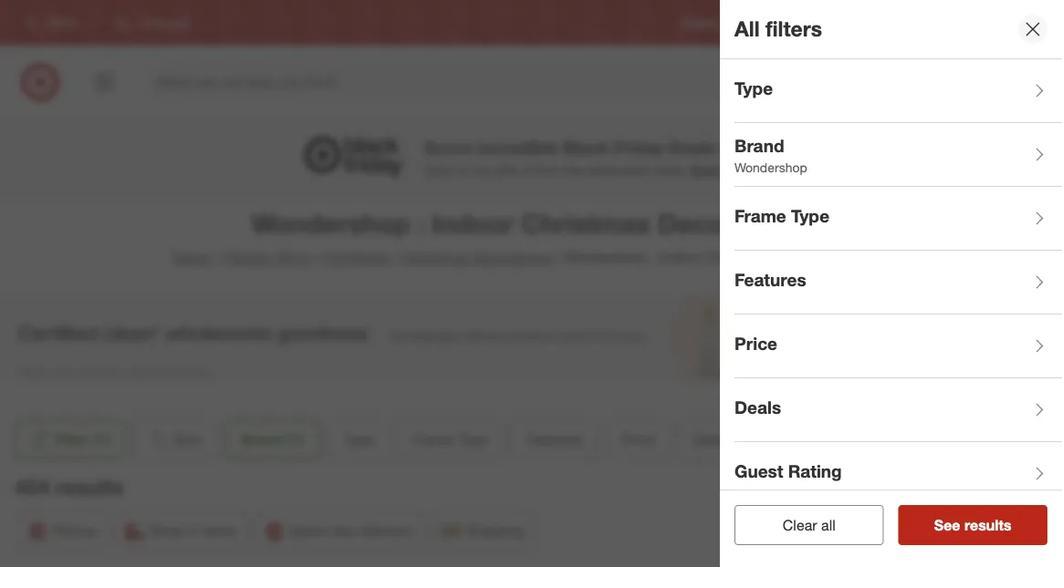 Task type: vqa. For each thing, say whether or not it's contained in the screenshot.
the top Sponsored
no



Task type: describe. For each thing, give the bounding box(es) containing it.
brand for brand wondershop
[[735, 136, 785, 157]]

filters
[[766, 16, 823, 42]]

saving
[[725, 162, 764, 178]]

save
[[424, 162, 452, 178]]

1 vertical spatial wondershop
[[252, 207, 410, 240]]

shop in store
[[149, 523, 236, 541]]

guest rating inside "all filters" dialog
[[735, 462, 843, 483]]

now
[[721, 137, 755, 158]]

guest inside "all filters" dialog
[[735, 462, 784, 483]]

1 horizontal spatial frame type button
[[735, 187, 1063, 251]]

all filters
[[735, 16, 823, 42]]

clear all button
[[735, 506, 884, 546]]

brand (1)
[[241, 431, 304, 449]]

target link
[[171, 249, 211, 267]]

(454)
[[859, 249, 891, 267]]

all
[[822, 517, 836, 535]]

decorations up advertisement 'region'
[[473, 249, 552, 267]]

same day delivery button
[[256, 512, 425, 552]]

find stores
[[996, 16, 1052, 30]]

stores
[[1020, 16, 1052, 30]]

frame inside "all filters" dialog
[[735, 206, 787, 227]]

shipping button
[[432, 512, 536, 552]]

all filters dialog
[[720, 0, 1063, 568]]

clear
[[783, 517, 818, 535]]

frame type inside "all filters" dialog
[[735, 206, 830, 227]]

registry link
[[682, 15, 723, 31]]

brand for brand (1)
[[241, 431, 283, 449]]

4 / from the left
[[555, 249, 560, 267]]

start
[[691, 162, 721, 178]]

&
[[524, 162, 532, 178]]

black
[[563, 137, 609, 158]]

0 horizontal spatial frame
[[413, 431, 454, 449]]

week.
[[654, 162, 687, 178]]

1 horizontal spatial :
[[651, 249, 655, 267]]

shipping
[[466, 523, 524, 541]]

in
[[188, 523, 199, 541]]

deals inside "all filters" dialog
[[735, 398, 782, 419]]

brand wondershop
[[735, 136, 808, 175]]

features button inside "all filters" dialog
[[735, 251, 1063, 315]]

new
[[561, 162, 584, 178]]

0 horizontal spatial price button
[[606, 420, 671, 460]]

deals
[[588, 162, 619, 178]]

decorations down saving
[[658, 207, 811, 240]]

1 vertical spatial features button
[[512, 420, 599, 460]]

holiday
[[224, 249, 273, 267]]

454 results
[[15, 475, 123, 500]]

each
[[622, 162, 650, 178]]

find stores link
[[996, 15, 1052, 31]]

delivery
[[360, 523, 413, 541]]

shop inside button
[[149, 523, 184, 541]]

0 vertical spatial rating
[[812, 431, 854, 449]]

registry
[[682, 16, 723, 30]]

sort
[[174, 431, 202, 449]]

features inside "all filters" dialog
[[735, 270, 807, 291]]

results for 454 results
[[55, 475, 123, 500]]

deals inside score incredible black friday deals now save on top gifts & find new deals each week. start saving
[[669, 137, 716, 158]]

0 horizontal spatial frame type
[[413, 431, 489, 449]]

ad
[[790, 16, 804, 30]]

clear all
[[783, 517, 836, 535]]

0 vertical spatial type button
[[735, 59, 1063, 123]]

find
[[996, 16, 1017, 30]]

weekly
[[752, 16, 787, 30]]

theme button
[[877, 420, 953, 460]]

results for see results
[[965, 517, 1012, 535]]

incredible
[[477, 137, 558, 158]]

price inside "all filters" dialog
[[735, 334, 778, 355]]

shop inside wondershop : indoor christmas decorations target / holiday shop / christmas / christmas decorations / wondershop : indoor christmas decorations (454)
[[277, 249, 311, 267]]

on
[[455, 162, 470, 178]]



Task type: locate. For each thing, give the bounding box(es) containing it.
1 horizontal spatial indoor
[[659, 249, 702, 267]]

top
[[473, 162, 492, 178]]

0 horizontal spatial price
[[622, 431, 655, 449]]

(1) inside button
[[94, 431, 111, 449]]

brand right sort
[[241, 431, 283, 449]]

indoor
[[432, 207, 514, 240], [659, 249, 702, 267]]

rating inside "all filters" dialog
[[789, 462, 843, 483]]

: down week.
[[651, 249, 655, 267]]

wondershop inside "all filters" dialog
[[735, 159, 808, 175]]

filter (1) button
[[15, 420, 126, 460]]

2 vertical spatial deals
[[694, 431, 730, 449]]

wondershop down now
[[735, 159, 808, 175]]

guest rating
[[769, 431, 854, 449], [735, 462, 843, 483]]

0 vertical spatial features button
[[735, 251, 1063, 315]]

find
[[536, 162, 557, 178]]

christmas
[[521, 207, 651, 240], [323, 249, 390, 267], [402, 249, 469, 267], [706, 249, 772, 267]]

0 vertical spatial :
[[417, 207, 425, 240]]

1 vertical spatial rating
[[789, 462, 843, 483]]

results inside button
[[965, 517, 1012, 535]]

all
[[735, 16, 760, 42]]

wondershop : indoor christmas decorations target / holiday shop / christmas / christmas decorations / wondershop : indoor christmas decorations (454)
[[171, 207, 891, 267]]

0 vertical spatial results
[[55, 475, 123, 500]]

christmas down new on the top right of page
[[521, 207, 651, 240]]

rating up clear all
[[789, 462, 843, 483]]

shop right holiday
[[277, 249, 311, 267]]

wondershop up the christmas link at the left of the page
[[252, 207, 410, 240]]

1 vertical spatial price
[[622, 431, 655, 449]]

price
[[735, 334, 778, 355], [622, 431, 655, 449]]

decorations
[[658, 207, 811, 240], [473, 249, 552, 267], [776, 249, 855, 267]]

frame type
[[735, 206, 830, 227], [413, 431, 489, 449]]

2 (1) from the left
[[287, 431, 304, 449]]

christmas right the christmas link at the left of the page
[[402, 249, 469, 267]]

features button
[[735, 251, 1063, 315], [512, 420, 599, 460]]

brand up saving
[[735, 136, 785, 157]]

0 vertical spatial brand
[[735, 136, 785, 157]]

0 horizontal spatial (1)
[[94, 431, 111, 449]]

What can we help you find? suggestions appear below search field
[[146, 62, 832, 102]]

results up pickup
[[55, 475, 123, 500]]

1 vertical spatial frame type button
[[397, 420, 504, 460]]

1 vertical spatial indoor
[[659, 249, 702, 267]]

454
[[15, 475, 50, 500]]

pickup button
[[18, 512, 108, 552]]

same day delivery
[[289, 523, 413, 541]]

0 vertical spatial guest rating
[[769, 431, 854, 449]]

results
[[55, 475, 123, 500], [965, 517, 1012, 535]]

christmas decorations link
[[402, 249, 552, 267]]

target
[[171, 249, 211, 267]]

0 vertical spatial frame type
[[735, 206, 830, 227]]

same
[[289, 523, 327, 541]]

filter (1)
[[55, 431, 111, 449]]

indoor up christmas decorations link
[[432, 207, 514, 240]]

1 horizontal spatial price
[[735, 334, 778, 355]]

1 vertical spatial brand
[[241, 431, 283, 449]]

frame
[[735, 206, 787, 227], [413, 431, 454, 449]]

1 vertical spatial deals
[[735, 398, 782, 419]]

1 vertical spatial results
[[965, 517, 1012, 535]]

0 vertical spatial indoor
[[432, 207, 514, 240]]

indoor down week.
[[659, 249, 702, 267]]

0 horizontal spatial brand
[[241, 431, 283, 449]]

0 vertical spatial wondershop
[[735, 159, 808, 175]]

1 vertical spatial shop
[[149, 523, 184, 541]]

0 vertical spatial shop
[[277, 249, 311, 267]]

0 vertical spatial price button
[[735, 315, 1063, 379]]

brand
[[735, 136, 785, 157], [241, 431, 283, 449]]

2 / from the left
[[315, 249, 320, 267]]

sort button
[[133, 420, 218, 460]]

price button
[[735, 315, 1063, 379], [606, 420, 671, 460]]

guest rating button
[[753, 420, 870, 460], [735, 443, 1063, 507]]

1 horizontal spatial shop
[[277, 249, 311, 267]]

1 horizontal spatial frame type
[[735, 206, 830, 227]]

1 vertical spatial :
[[651, 249, 655, 267]]

1 vertical spatial price button
[[606, 420, 671, 460]]

0 vertical spatial frame type button
[[735, 187, 1063, 251]]

wondershop
[[735, 159, 808, 175], [252, 207, 410, 240], [564, 249, 647, 267]]

brand inside brand wondershop
[[735, 136, 785, 157]]

features
[[735, 270, 807, 291], [527, 431, 584, 449]]

1 horizontal spatial features
[[735, 270, 807, 291]]

rating
[[812, 431, 854, 449], [789, 462, 843, 483]]

2 vertical spatial wondershop
[[564, 249, 647, 267]]

0 horizontal spatial indoor
[[432, 207, 514, 240]]

deals button
[[735, 379, 1063, 443], [678, 420, 746, 460]]

1 vertical spatial guest
[[735, 462, 784, 483]]

0 vertical spatial price
[[735, 334, 778, 355]]

1 vertical spatial frame
[[413, 431, 454, 449]]

christmas down saving
[[706, 249, 772, 267]]

:
[[417, 207, 425, 240], [651, 249, 655, 267]]

advertisement region
[[0, 294, 1063, 382]]

1 horizontal spatial results
[[965, 517, 1012, 535]]

0 horizontal spatial features
[[527, 431, 584, 449]]

frame type button
[[735, 187, 1063, 251], [397, 420, 504, 460]]

guest rating up clear all
[[769, 431, 854, 449]]

day
[[331, 523, 356, 541]]

friday
[[614, 137, 664, 158]]

1 horizontal spatial brand
[[735, 136, 785, 157]]

/
[[215, 249, 220, 267], [315, 249, 320, 267], [394, 249, 399, 267], [555, 249, 560, 267]]

guest rating button up see
[[735, 443, 1063, 507]]

results right see
[[965, 517, 1012, 535]]

0 horizontal spatial wondershop
[[252, 207, 410, 240]]

0 vertical spatial deals
[[669, 137, 716, 158]]

guest
[[769, 431, 808, 449], [735, 462, 784, 483]]

(1) for filter (1)
[[94, 431, 111, 449]]

0 horizontal spatial shop
[[149, 523, 184, 541]]

guest rating up clear
[[735, 462, 843, 483]]

christmas link
[[323, 249, 390, 267]]

: down the save
[[417, 207, 425, 240]]

shop
[[277, 249, 311, 267], [149, 523, 184, 541]]

store
[[203, 523, 236, 541]]

wondershop down deals
[[564, 249, 647, 267]]

theme
[[892, 431, 938, 449]]

weekly ad link
[[752, 15, 804, 31]]

type button
[[735, 59, 1063, 123], [328, 420, 390, 460]]

0 vertical spatial frame
[[735, 206, 787, 227]]

see
[[935, 517, 961, 535]]

decorations left "(454)"
[[776, 249, 855, 267]]

pickup
[[52, 523, 96, 541]]

1 horizontal spatial wondershop
[[564, 249, 647, 267]]

1 horizontal spatial price button
[[735, 315, 1063, 379]]

1 vertical spatial features
[[527, 431, 584, 449]]

/ right the christmas link at the left of the page
[[394, 249, 399, 267]]

see results
[[935, 517, 1012, 535]]

guest rating button up clear all
[[753, 420, 870, 460]]

(1)
[[94, 431, 111, 449], [287, 431, 304, 449]]

type
[[735, 78, 774, 99], [792, 206, 830, 227], [343, 431, 374, 449], [458, 431, 489, 449]]

christmas right holiday shop link
[[323, 249, 390, 267]]

score
[[424, 137, 472, 158]]

1 horizontal spatial frame
[[735, 206, 787, 227]]

1 vertical spatial type button
[[328, 420, 390, 460]]

score incredible black friday deals now save on top gifts & find new deals each week. start saving
[[424, 137, 764, 178]]

1 vertical spatial frame type
[[413, 431, 489, 449]]

3 / from the left
[[394, 249, 399, 267]]

/ left the christmas link at the left of the page
[[315, 249, 320, 267]]

0 horizontal spatial frame type button
[[397, 420, 504, 460]]

0 horizontal spatial type button
[[328, 420, 390, 460]]

shop left in
[[149, 523, 184, 541]]

deals
[[669, 137, 716, 158], [735, 398, 782, 419], [694, 431, 730, 449]]

1 (1) from the left
[[94, 431, 111, 449]]

see results button
[[899, 506, 1048, 546]]

0 vertical spatial guest
[[769, 431, 808, 449]]

/ right christmas decorations link
[[555, 249, 560, 267]]

gifts
[[496, 162, 521, 178]]

holiday shop link
[[224, 249, 311, 267]]

2 horizontal spatial wondershop
[[735, 159, 808, 175]]

1 horizontal spatial (1)
[[287, 431, 304, 449]]

(1) for brand (1)
[[287, 431, 304, 449]]

filter
[[55, 431, 90, 449]]

1 / from the left
[[215, 249, 220, 267]]

0 horizontal spatial results
[[55, 475, 123, 500]]

1 horizontal spatial features button
[[735, 251, 1063, 315]]

1 vertical spatial guest rating
[[735, 462, 843, 483]]

0 horizontal spatial features button
[[512, 420, 599, 460]]

weekly ad
[[752, 16, 804, 30]]

rating left theme
[[812, 431, 854, 449]]

/ right target
[[215, 249, 220, 267]]

shop in store button
[[115, 512, 248, 552]]

1 horizontal spatial type button
[[735, 59, 1063, 123]]

0 horizontal spatial :
[[417, 207, 425, 240]]

0 vertical spatial features
[[735, 270, 807, 291]]



